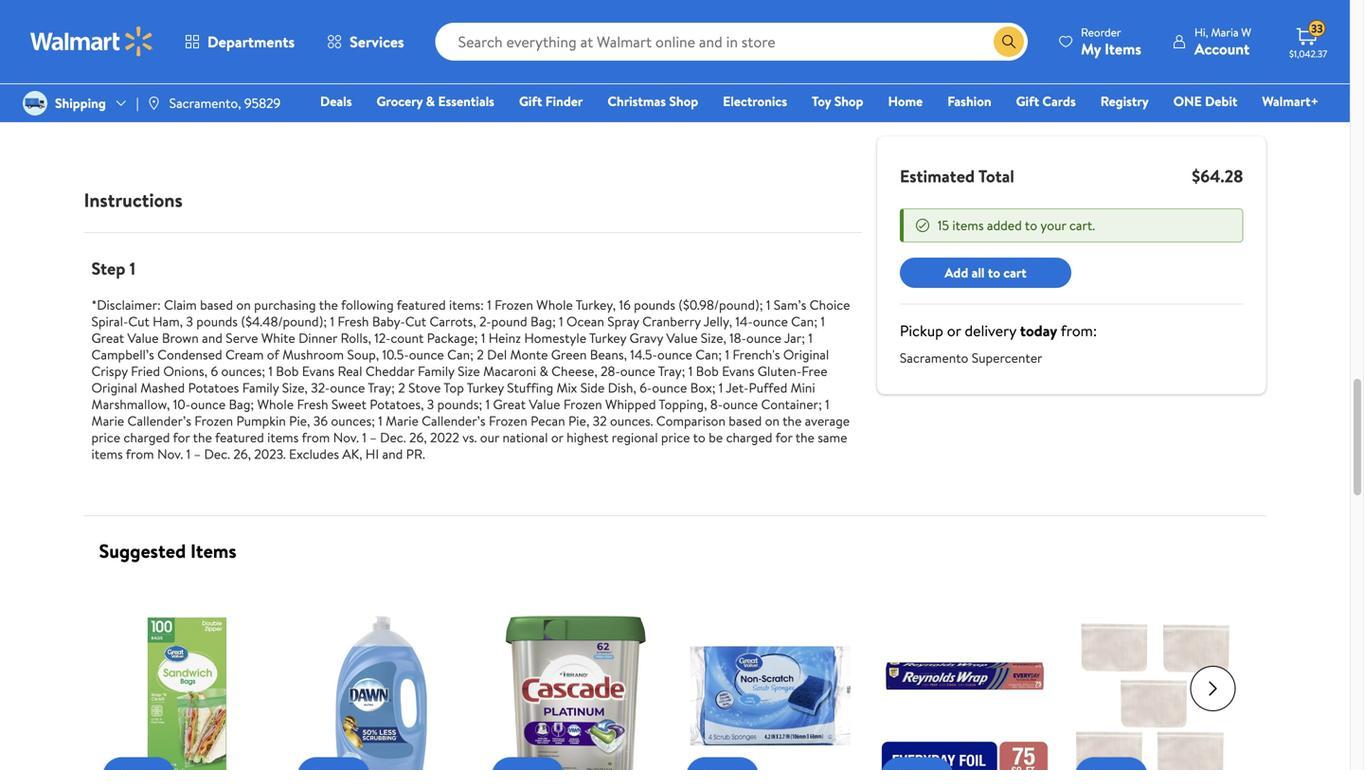 Task type: locate. For each thing, give the bounding box(es) containing it.
stuffing inside the *disclaimer: claim based on purchasing the following featured items: 1 frozen whole turkey, 16 pounds ($0.98/pound); 1 sam's choice spiral-cut ham, 3 pounds ($4.48/pound); 1 fresh baby-cut carrots, 2-pound bag; 1 ocean spray cranberry jelly, 14-ounce can; 1 great value brown and serve white dinner rolls, 12-count package;  1 heinz homestyle turkey gravy value size, 18-ounce jar; 1 campbell's condensed cream of mushroom soup, 10.5-ounce can; 2 del monte green beans, 14.5-ounce can; 1 french's original crispy fried onions, 6 ounces; 1 bob evans real cheddar family size macaroni & cheese, 28-ounce tray; 1 bob evans gluten-free original mashed potatoes family size, 32-ounce tray; 2 stove top turkey stuffing mix side dish, 6-ounce box; 1 jet-puffed mini marshmallow, 10-ounce bag; whole fresh sweet potatoes, 3 pounds; 1 great value frozen whipped topping, 8-ounce container; 1 marie callender's frozen pumpkin pie, 36 ounces; 1 marie callender's frozen pecan pie, 32 ounces. comparison based on the average price charged for the featured items from nov. 1 – dec. 26, 2022 vs. our national or highest regional price to be charged for the same items from nov. 1 – dec. 26, 2023. excludes ak, hi and pr.
[[507, 378, 554, 397]]

side inside product not sold in this store 12 oz stove top turkey stuffing mix side dish (6 oz box)
[[351, 72, 375, 91]]

15
[[938, 216, 950, 235]]

add all to cart
[[945, 263, 1027, 282]]

nov. down the 10- on the bottom left
[[157, 445, 183, 463]]

cream
[[225, 345, 264, 364]]

whole left 32-
[[257, 395, 294, 413]]

1 horizontal spatial 3
[[427, 395, 434, 413]]

2 horizontal spatial can;
[[791, 312, 818, 331]]

0 horizontal spatial charged
[[124, 428, 170, 447]]

the left same
[[796, 428, 815, 447]]

1 vertical spatial to
[[988, 263, 1001, 282]]

and right hi
[[382, 445, 403, 463]]

on
[[236, 295, 251, 314], [765, 412, 780, 430]]

ounces; right "6"
[[221, 362, 265, 380]]

3 add to cart image from the left
[[889, 765, 911, 770]]

based right 8-
[[729, 412, 762, 430]]

dawn ultra dish soap dishwashing liquid, original scent, 70 fl oz image
[[297, 612, 465, 770]]

1 horizontal spatial and
[[382, 445, 403, 463]]

– down potatoes
[[194, 445, 201, 463]]

0 horizontal spatial mix
[[327, 72, 348, 91]]

1 horizontal spatial 2
[[477, 345, 484, 364]]

pounds up condensed
[[196, 312, 238, 331]]

0 vertical spatial turkey
[[237, 72, 274, 91]]

2 add to cart image from the left
[[500, 765, 522, 770]]

hi
[[366, 445, 379, 463]]

heinz
[[489, 329, 521, 347]]

1 evans from the left
[[302, 362, 335, 380]]

shop right toy
[[835, 92, 864, 110]]

|
[[136, 94, 139, 112]]

0 horizontal spatial whole
[[257, 395, 294, 413]]

2 charged from the left
[[726, 428, 773, 447]]

size, left 18-
[[701, 329, 727, 347]]

dec. right hi
[[380, 428, 406, 447]]

and left serve
[[202, 329, 223, 347]]

original down the campbell's
[[91, 378, 137, 397]]

homestyle
[[524, 329, 587, 347]]

stove
[[179, 72, 211, 91], [408, 378, 441, 397]]

1 vertical spatial 2
[[398, 378, 405, 397]]

1 horizontal spatial side
[[581, 378, 605, 397]]

nov.
[[333, 428, 359, 447], [157, 445, 183, 463]]

marie down crispy
[[91, 412, 124, 430]]

real
[[338, 362, 362, 380]]

0 vertical spatial size,
[[701, 329, 727, 347]]

0 horizontal spatial tray;
[[368, 378, 395, 397]]

and
[[202, 329, 223, 347], [382, 445, 403, 463]]

0 horizontal spatial cut
[[128, 312, 150, 331]]

charged down marshmallow,
[[124, 428, 170, 447]]

 image for sacramento, 95829
[[147, 96, 162, 111]]

cards
[[1043, 92, 1076, 110]]

dish
[[378, 72, 404, 91]]

turkey down 'in'
[[237, 72, 274, 91]]

to inside add all to cart "button"
[[988, 263, 1001, 282]]

0 horizontal spatial pie,
[[289, 412, 310, 430]]

side inside the *disclaimer: claim based on purchasing the following featured items: 1 frozen whole turkey, 16 pounds ($0.98/pound); 1 sam's choice spiral-cut ham, 3 pounds ($4.48/pound); 1 fresh baby-cut carrots, 2-pound bag; 1 ocean spray cranberry jelly, 14-ounce can; 1 great value brown and serve white dinner rolls, 12-count package;  1 heinz homestyle turkey gravy value size, 18-ounce jar; 1 campbell's condensed cream of mushroom soup, 10.5-ounce can; 2 del monte green beans, 14.5-ounce can; 1 french's original crispy fried onions, 6 ounces; 1 bob evans real cheddar family size macaroni & cheese, 28-ounce tray; 1 bob evans gluten-free original mashed potatoes family size, 32-ounce tray; 2 stove top turkey stuffing mix side dish, 6-ounce box; 1 jet-puffed mini marshmallow, 10-ounce bag; whole fresh sweet potatoes, 3 pounds; 1 great value frozen whipped topping, 8-ounce container; 1 marie callender's frozen pumpkin pie, 36 ounces; 1 marie callender's frozen pecan pie, 32 ounces. comparison based on the average price charged for the featured items from nov. 1 – dec. 26, 2022 vs. our national or highest regional price to be charged for the same items from nov. 1 – dec. 26, 2023. excludes ak, hi and pr.
[[581, 378, 605, 397]]

regional
[[612, 428, 658, 447]]

my
[[1081, 38, 1101, 59]]

marie up pr.
[[386, 412, 419, 430]]

2 for from the left
[[776, 428, 793, 447]]

0 vertical spatial great
[[91, 329, 124, 347]]

1 vertical spatial turkey
[[589, 329, 627, 347]]

add
[[945, 263, 969, 282]]

0 vertical spatial &
[[426, 92, 435, 110]]

shop right the christmas
[[669, 92, 699, 110]]

to right "all"
[[988, 263, 1001, 282]]

size, left 32-
[[282, 378, 308, 397]]

deals
[[320, 92, 352, 110]]

top up the sacramento, 95829 on the left top
[[214, 72, 235, 91]]

next slide for suggested items list image
[[1191, 666, 1236, 711]]

gift left the finder
[[519, 92, 542, 110]]

& left green
[[540, 362, 548, 380]]

walmart image
[[30, 27, 154, 57]]

1 vertical spatial original
[[91, 378, 137, 397]]

pounds right 16
[[634, 295, 676, 314]]

add to cart image for cascade platinum actionpacs dishwasher detergent, fresh scent, 62 count image
[[500, 765, 522, 770]]

brown
[[162, 329, 199, 347]]

1 horizontal spatial charged
[[726, 428, 773, 447]]

2 cut from the left
[[405, 312, 427, 331]]

1 horizontal spatial pounds
[[634, 295, 676, 314]]

1 vertical spatial fresh
[[297, 395, 328, 413]]

0 horizontal spatial gift
[[519, 92, 542, 110]]

or right pickup
[[947, 320, 961, 341]]

step
[[91, 257, 125, 280]]

3 right ham,
[[186, 312, 193, 331]]

package;
[[427, 329, 478, 347]]

0 vertical spatial to
[[1025, 216, 1038, 235]]

mashed
[[140, 378, 185, 397]]

items right 15
[[953, 216, 984, 235]]

excludes
[[289, 445, 339, 463]]

pie, left 36 at the bottom left
[[289, 412, 310, 430]]

condensed
[[157, 345, 222, 364]]

the down mini
[[783, 412, 802, 430]]

price down marshmallow,
[[91, 428, 120, 447]]

1 horizontal spatial items
[[267, 428, 299, 447]]

on down puffed
[[765, 412, 780, 430]]

1 horizontal spatial pie,
[[569, 412, 590, 430]]

fresh left sweet
[[297, 395, 328, 413]]

1 horizontal spatial price
[[661, 428, 690, 447]]

2 oz from the left
[[422, 72, 435, 91]]

3 left pounds;
[[427, 395, 434, 413]]

&
[[426, 92, 435, 110], [540, 362, 548, 380]]

ounces; right 36 at the bottom left
[[331, 412, 375, 430]]

1 horizontal spatial oz
[[422, 72, 435, 91]]

2 add to cart image from the left
[[694, 765, 717, 770]]

gift for gift finder
[[519, 92, 542, 110]]

carrots,
[[430, 312, 476, 331]]

featured down potatoes
[[215, 428, 264, 447]]

2 horizontal spatial add to cart image
[[889, 765, 911, 770]]

items
[[953, 216, 984, 235], [267, 428, 299, 447], [91, 445, 123, 463]]

to inside the *disclaimer: claim based on purchasing the following featured items: 1 frozen whole turkey, 16 pounds ($0.98/pound); 1 sam's choice spiral-cut ham, 3 pounds ($4.48/pound); 1 fresh baby-cut carrots, 2-pound bag; 1 ocean spray cranberry jelly, 14-ounce can; 1 great value brown and serve white dinner rolls, 12-count package;  1 heinz homestyle turkey gravy value size, 18-ounce jar; 1 campbell's condensed cream of mushroom soup, 10.5-ounce can; 2 del monte green beans, 14.5-ounce can; 1 french's original crispy fried onions, 6 ounces; 1 bob evans real cheddar family size macaroni & cheese, 28-ounce tray; 1 bob evans gluten-free original mashed potatoes family size, 32-ounce tray; 2 stove top turkey stuffing mix side dish, 6-ounce box; 1 jet-puffed mini marshmallow, 10-ounce bag; whole fresh sweet potatoes, 3 pounds; 1 great value frozen whipped topping, 8-ounce container; 1 marie callender's frozen pumpkin pie, 36 ounces; 1 marie callender's frozen pecan pie, 32 ounces. comparison based on the average price charged for the featured items from nov. 1 – dec. 26, 2022 vs. our national or highest regional price to be charged for the same items from nov. 1 – dec. 26, 2023. excludes ak, hi and pr.
[[693, 428, 706, 447]]

26, left 2022
[[409, 428, 427, 447]]

for down the 10- on the bottom left
[[173, 428, 190, 447]]

can; down carrots,
[[447, 345, 474, 364]]

dec. left 2023.
[[204, 445, 230, 463]]

1 horizontal spatial  image
[[147, 96, 162, 111]]

mix up the deals link
[[327, 72, 348, 91]]

choice
[[810, 295, 850, 314]]

box;
[[690, 378, 716, 397]]

stuffing down the store
[[278, 72, 324, 91]]

1 horizontal spatial gift
[[1016, 92, 1040, 110]]

$64.28
[[1192, 164, 1244, 188]]

26, left 2023.
[[233, 445, 251, 463]]

0 vertical spatial or
[[947, 320, 961, 341]]

– right ak,
[[370, 428, 377, 447]]

pounds;
[[437, 395, 483, 413]]

fresh left "12-"
[[338, 312, 369, 331]]

from down marshmallow,
[[126, 445, 154, 463]]

stove inside the *disclaimer: claim based on purchasing the following featured items: 1 frozen whole turkey, 16 pounds ($0.98/pound); 1 sam's choice spiral-cut ham, 3 pounds ($4.48/pound); 1 fresh baby-cut carrots, 2-pound bag; 1 ocean spray cranberry jelly, 14-ounce can; 1 great value brown and serve white dinner rolls, 12-count package;  1 heinz homestyle turkey gravy value size, 18-ounce jar; 1 campbell's condensed cream of mushroom soup, 10.5-ounce can; 2 del monte green beans, 14.5-ounce can; 1 french's original crispy fried onions, 6 ounces; 1 bob evans real cheddar family size macaroni & cheese, 28-ounce tray; 1 bob evans gluten-free original mashed potatoes family size, 32-ounce tray; 2 stove top turkey stuffing mix side dish, 6-ounce box; 1 jet-puffed mini marshmallow, 10-ounce bag; whole fresh sweet potatoes, 3 pounds; 1 great value frozen whipped topping, 8-ounce container; 1 marie callender's frozen pumpkin pie, 36 ounces; 1 marie callender's frozen pecan pie, 32 ounces. comparison based on the average price charged for the featured items from nov. 1 – dec. 26, 2022 vs. our national or highest regional price to be charged for the same items from nov. 1 – dec. 26, 2023. excludes ak, hi and pr.
[[408, 378, 441, 397]]

nov. right 36 at the bottom left
[[333, 428, 359, 447]]

items right suggested
[[191, 538, 237, 564]]

1 add to cart image from the left
[[305, 765, 328, 770]]

turkey
[[237, 72, 274, 91], [589, 329, 627, 347], [467, 378, 504, 397]]

cut left ham,
[[128, 312, 150, 331]]

0 horizontal spatial price
[[91, 428, 120, 447]]

1 add to cart image from the left
[[110, 765, 133, 770]]

gift cards link
[[1008, 91, 1085, 111]]

2022
[[430, 428, 459, 447]]

serve
[[226, 329, 258, 347]]

2 gift from the left
[[1016, 92, 1040, 110]]

0 vertical spatial stuffing
[[278, 72, 324, 91]]

top down package;
[[444, 378, 464, 397]]

 image
[[23, 91, 47, 116], [147, 96, 162, 111]]

0 vertical spatial original
[[784, 345, 829, 364]]

turkey up 28-
[[589, 329, 627, 347]]

0 horizontal spatial fresh
[[297, 395, 328, 413]]

add to cart image
[[305, 765, 328, 770], [500, 765, 522, 770], [889, 765, 911, 770]]

1 vertical spatial 3
[[427, 395, 434, 413]]

suggested items
[[99, 538, 237, 564]]

3 add to cart image from the left
[[1083, 765, 1106, 770]]

32-
[[311, 378, 330, 397]]

1 vertical spatial great
[[493, 395, 526, 413]]

stove down "10.5-"
[[408, 378, 441, 397]]

mix
[[327, 72, 348, 91], [557, 378, 577, 397]]

to left your
[[1025, 216, 1038, 235]]

evans down 18-
[[722, 362, 755, 380]]

departments button
[[169, 19, 311, 64]]

add to cart image for chamoist disposable frosted food sealed bag self sealing storage bag fruit preservation package image
[[1083, 765, 1106, 770]]

14.5-
[[630, 345, 658, 364]]

26,
[[409, 428, 427, 447], [233, 445, 251, 463]]

original
[[784, 345, 829, 364], [91, 378, 137, 397]]

sold
[[220, 50, 244, 68]]

frozen up highest
[[564, 395, 602, 413]]

stove inside product not sold in this store 12 oz stove top turkey stuffing mix side dish (6 oz box)
[[179, 72, 211, 91]]

10.5-
[[382, 345, 409, 364]]

charged right be
[[726, 428, 773, 447]]

0 vertical spatial and
[[202, 329, 223, 347]]

 image right the |
[[147, 96, 162, 111]]

to left be
[[693, 428, 706, 447]]

1 horizontal spatial size,
[[701, 329, 727, 347]]

0 vertical spatial fresh
[[338, 312, 369, 331]]

0 horizontal spatial 2
[[398, 378, 405, 397]]

0 horizontal spatial items
[[191, 538, 237, 564]]

1 horizontal spatial add to cart image
[[500, 765, 522, 770]]

1 horizontal spatial add to cart image
[[694, 765, 717, 770]]

tray; right real
[[368, 378, 395, 397]]

potatoes
[[188, 378, 239, 397]]

delivery
[[965, 320, 1017, 341]]

on up serve
[[236, 295, 251, 314]]

0 horizontal spatial from
[[126, 445, 154, 463]]

2 pie, from the left
[[569, 412, 590, 430]]

32
[[593, 412, 607, 430]]

1 vertical spatial stuffing
[[507, 378, 554, 397]]

price down topping,
[[661, 428, 690, 447]]

value up the 'fried'
[[127, 329, 159, 347]]

0 vertical spatial whole
[[537, 295, 573, 314]]

great down macaroni
[[493, 395, 526, 413]]

2 vertical spatial to
[[693, 428, 706, 447]]

gluten-
[[758, 362, 802, 380]]

registry
[[1101, 92, 1149, 110]]

36
[[313, 412, 328, 430]]

whole up homestyle
[[537, 295, 573, 314]]

great value fresh seal double zipper sandwich bags, 100 count image
[[103, 612, 271, 770]]

family left the size
[[418, 362, 455, 380]]

oz right (6
[[422, 72, 435, 91]]

mix down green
[[557, 378, 577, 397]]

add to cart image for dawn ultra dish soap dishwashing liquid, original scent, 70 fl oz image at the left of page
[[305, 765, 328, 770]]

turkey down del
[[467, 378, 504, 397]]

pounds
[[634, 295, 676, 314], [196, 312, 238, 331]]

1 shop from the left
[[669, 92, 699, 110]]

sam's
[[774, 295, 807, 314]]

1 horizontal spatial from
[[302, 428, 330, 447]]

for
[[173, 428, 190, 447], [776, 428, 793, 447]]

0 horizontal spatial for
[[173, 428, 190, 447]]

bob left jet-
[[696, 362, 719, 380]]

0 horizontal spatial pounds
[[196, 312, 238, 331]]

1 vertical spatial ounces;
[[331, 412, 375, 430]]

1 horizontal spatial shop
[[835, 92, 864, 110]]

great up crispy
[[91, 329, 124, 347]]

be
[[709, 428, 723, 447]]

 image for shipping
[[23, 91, 47, 116]]

1 horizontal spatial callender's
[[422, 412, 486, 430]]

1 horizontal spatial based
[[729, 412, 762, 430]]

items down marshmallow,
[[91, 445, 123, 463]]

1 vertical spatial or
[[551, 428, 564, 447]]

1 horizontal spatial value
[[529, 395, 560, 413]]

value right gravy
[[667, 329, 698, 347]]

2 marie from the left
[[386, 412, 419, 430]]

2 price from the left
[[661, 428, 690, 447]]

marie
[[91, 412, 124, 430], [386, 412, 419, 430]]

0 horizontal spatial value
[[127, 329, 159, 347]]

0 horizontal spatial size,
[[282, 378, 308, 397]]

2 horizontal spatial turkey
[[589, 329, 627, 347]]

crispy
[[91, 362, 128, 380]]

2 left del
[[477, 345, 484, 364]]

side left dish
[[351, 72, 375, 91]]

gift left cards
[[1016, 92, 1040, 110]]

0 horizontal spatial bag;
[[229, 395, 254, 413]]

0 horizontal spatial shop
[[669, 92, 699, 110]]

the up dinner
[[319, 295, 338, 314]]

pie,
[[289, 412, 310, 430], [569, 412, 590, 430]]

1 horizontal spatial marie
[[386, 412, 419, 430]]

based right the claim
[[200, 295, 233, 314]]

1 vertical spatial &
[[540, 362, 548, 380]]

tray;
[[658, 362, 685, 380], [368, 378, 395, 397]]

0 vertical spatial 3
[[186, 312, 193, 331]]

2
[[477, 345, 484, 364], [398, 378, 405, 397]]

registry link
[[1092, 91, 1158, 111]]

for down the container;
[[776, 428, 793, 447]]

fresh
[[338, 312, 369, 331], [297, 395, 328, 413]]

can; up free
[[791, 312, 818, 331]]

1 vertical spatial stove
[[408, 378, 441, 397]]

items right my
[[1105, 38, 1142, 59]]

1 vertical spatial top
[[444, 378, 464, 397]]

0 horizontal spatial side
[[351, 72, 375, 91]]

bag; down cream
[[229, 395, 254, 413]]

step 1
[[91, 257, 136, 280]]

original up mini
[[784, 345, 829, 364]]

pie, left 32
[[569, 412, 590, 430]]

finder
[[546, 92, 583, 110]]

value up national
[[529, 395, 560, 413]]

1 horizontal spatial for
[[776, 428, 793, 447]]

1 horizontal spatial or
[[947, 320, 961, 341]]

grocery
[[377, 92, 423, 110]]

*disclaimer: claim based on purchasing the following featured items: 1 frozen whole turkey, 16 pounds ($0.98/pound); 1 sam's choice spiral-cut ham, 3 pounds ($4.48/pound); 1 fresh baby-cut carrots, 2-pound bag; 1 ocean spray cranberry jelly, 14-ounce can; 1 great value brown and serve white dinner rolls, 12-count package;  1 heinz homestyle turkey gravy value size, 18-ounce jar; 1 campbell's condensed cream of mushroom soup, 10.5-ounce can; 2 del monte green beans, 14.5-ounce can; 1 french's original crispy fried onions, 6 ounces; 1 bob evans real cheddar family size macaroni & cheese, 28-ounce tray; 1 bob evans gluten-free original mashed potatoes family size, 32-ounce tray; 2 stove top turkey stuffing mix side dish, 6-ounce box; 1 jet-puffed mini marshmallow, 10-ounce bag; whole fresh sweet potatoes, 3 pounds; 1 great value frozen whipped topping, 8-ounce container; 1 marie callender's frozen pumpkin pie, 36 ounces; 1 marie callender's frozen pecan pie, 32 ounces. comparison based on the average price charged for the featured items from nov. 1 – dec. 26, 2022 vs. our national or highest regional price to be charged for the same items from nov. 1 – dec. 26, 2023. excludes ak, hi and pr.
[[91, 295, 850, 463]]

2 shop from the left
[[835, 92, 864, 110]]

or left highest
[[551, 428, 564, 447]]

shop inside toy shop link
[[835, 92, 864, 110]]

shop inside christmas shop link
[[669, 92, 699, 110]]

turkey inside product not sold in this store 12 oz stove top turkey stuffing mix side dish (6 oz box)
[[237, 72, 274, 91]]

lemons, 2 lb bag image
[[84, 50, 126, 92]]

 image left shipping
[[23, 91, 47, 116]]

can; left 18-
[[696, 345, 722, 364]]

reynolds wrap everyday strength aluminum foil, 75 square feet image
[[881, 612, 1049, 770]]

0 horizontal spatial or
[[551, 428, 564, 447]]

& right grocery
[[426, 92, 435, 110]]

0 horizontal spatial &
[[426, 92, 435, 110]]

product not sold in this store 12 oz stove top turkey stuffing mix side dish (6 oz box)
[[148, 50, 464, 91]]

dec.
[[380, 428, 406, 447], [204, 445, 230, 463]]

rolls,
[[341, 329, 371, 347]]

ounces;
[[221, 362, 265, 380], [331, 412, 375, 430]]

0 horizontal spatial nov.
[[157, 445, 183, 463]]

add to cart image
[[110, 765, 133, 770], [694, 765, 717, 770], [1083, 765, 1106, 770]]

2 down "10.5-"
[[398, 378, 405, 397]]

evans left real
[[302, 362, 335, 380]]

0 horizontal spatial evans
[[302, 362, 335, 380]]

bob
[[276, 362, 299, 380], [696, 362, 719, 380]]

0 horizontal spatial items
[[91, 445, 123, 463]]

charged
[[124, 428, 170, 447], [726, 428, 773, 447]]

0 horizontal spatial 3
[[186, 312, 193, 331]]

puffed
[[749, 378, 788, 397]]

highest
[[567, 428, 609, 447]]

side left dish,
[[581, 378, 605, 397]]

gift
[[519, 92, 542, 110], [1016, 92, 1040, 110]]

electronics
[[723, 92, 787, 110]]

walmart+ link
[[1254, 91, 1328, 111]]

0 vertical spatial mix
[[327, 72, 348, 91]]

from left ak,
[[302, 428, 330, 447]]

1 gift from the left
[[519, 92, 542, 110]]

the down potatoes
[[193, 428, 212, 447]]

18-
[[730, 329, 747, 347]]

price
[[91, 428, 120, 447], [661, 428, 690, 447]]

cut
[[128, 312, 150, 331], [405, 312, 427, 331]]

items left 36 at the bottom left
[[267, 428, 299, 447]]

0 horizontal spatial stuffing
[[278, 72, 324, 91]]

claim
[[164, 295, 197, 314]]

great value non-scratch scrub sponges, 4 count image
[[687, 612, 855, 770]]

oz right 12
[[163, 72, 176, 91]]

added
[[987, 216, 1022, 235]]

jet-
[[726, 378, 749, 397]]

stuffing down the monte
[[507, 378, 554, 397]]

0 horizontal spatial add to cart image
[[305, 765, 328, 770]]

cut left carrots,
[[405, 312, 427, 331]]

stove up sacramento,
[[179, 72, 211, 91]]

not
[[198, 50, 217, 68]]

1 vertical spatial side
[[581, 378, 605, 397]]

of
[[267, 345, 279, 364]]



Task type: describe. For each thing, give the bounding box(es) containing it.
frozen down potatoes
[[195, 412, 233, 430]]

national
[[503, 428, 548, 447]]

add to cart image for reynolds wrap everyday strength aluminum foil, 75 square feet image
[[889, 765, 911, 770]]

items inside reorder my items
[[1105, 38, 1142, 59]]

0 horizontal spatial dec.
[[204, 445, 230, 463]]

top inside the *disclaimer: claim based on purchasing the following featured items: 1 frozen whole turkey, 16 pounds ($0.98/pound); 1 sam's choice spiral-cut ham, 3 pounds ($4.48/pound); 1 fresh baby-cut carrots, 2-pound bag; 1 ocean spray cranberry jelly, 14-ounce can; 1 great value brown and serve white dinner rolls, 12-count package;  1 heinz homestyle turkey gravy value size, 18-ounce jar; 1 campbell's condensed cream of mushroom soup, 10.5-ounce can; 2 del monte green beans, 14.5-ounce can; 1 french's original crispy fried onions, 6 ounces; 1 bob evans real cheddar family size macaroni & cheese, 28-ounce tray; 1 bob evans gluten-free original mashed potatoes family size, 32-ounce tray; 2 stove top turkey stuffing mix side dish, 6-ounce box; 1 jet-puffed mini marshmallow, 10-ounce bag; whole fresh sweet potatoes, 3 pounds; 1 great value frozen whipped topping, 8-ounce container; 1 marie callender's frozen pumpkin pie, 36 ounces; 1 marie callender's frozen pecan pie, 32 ounces. comparison based on the average price charged for the featured items from nov. 1 – dec. 26, 2022 vs. our national or highest regional price to be charged for the same items from nov. 1 – dec. 26, 2023. excludes ak, hi and pr.
[[444, 378, 464, 397]]

0 horizontal spatial ounces;
[[221, 362, 265, 380]]

spiral-
[[91, 312, 128, 331]]

maria
[[1211, 24, 1239, 40]]

1 horizontal spatial –
[[370, 428, 377, 447]]

1 cut from the left
[[128, 312, 150, 331]]

8-
[[711, 395, 723, 413]]

cheese,
[[552, 362, 598, 380]]

add all to cart button
[[900, 258, 1072, 288]]

0 horizontal spatial can;
[[447, 345, 474, 364]]

top inside product not sold in this store 12 oz stove top turkey stuffing mix side dish (6 oz box)
[[214, 72, 235, 91]]

1 horizontal spatial can;
[[696, 345, 722, 364]]

services button
[[311, 19, 420, 64]]

Walmart Site-Wide search field
[[436, 23, 1028, 61]]

essentials
[[438, 92, 495, 110]]

1 horizontal spatial ounces;
[[331, 412, 375, 430]]

home link
[[880, 91, 932, 111]]

0 horizontal spatial and
[[202, 329, 223, 347]]

pickup
[[900, 320, 944, 341]]

cranberry
[[643, 312, 701, 331]]

jelly,
[[704, 312, 732, 331]]

1 horizontal spatial dec.
[[380, 428, 406, 447]]

0 horizontal spatial on
[[236, 295, 251, 314]]

in
[[247, 50, 258, 68]]

15 items added to your cart.
[[938, 216, 1095, 235]]

33
[[1312, 21, 1324, 37]]

mix inside product not sold in this store 12 oz stove top turkey stuffing mix side dish (6 oz box)
[[327, 72, 348, 91]]

1 oz from the left
[[163, 72, 176, 91]]

search icon image
[[1002, 34, 1017, 49]]

cart.
[[1070, 216, 1095, 235]]

soup,
[[347, 345, 379, 364]]

1 vertical spatial on
[[765, 412, 780, 430]]

christmas shop link
[[599, 91, 707, 111]]

0 vertical spatial based
[[200, 295, 233, 314]]

gift for gift cards
[[1016, 92, 1040, 110]]

1 marie from the left
[[91, 412, 124, 430]]

dinner
[[299, 329, 337, 347]]

gift cards
[[1016, 92, 1076, 110]]

28-
[[601, 362, 620, 380]]

1 horizontal spatial tray;
[[658, 362, 685, 380]]

white
[[261, 329, 295, 347]]

0 horizontal spatial great
[[91, 329, 124, 347]]

mix inside the *disclaimer: claim based on purchasing the following featured items: 1 frozen whole turkey, 16 pounds ($0.98/pound); 1 sam's choice spiral-cut ham, 3 pounds ($4.48/pound); 1 fresh baby-cut carrots, 2-pound bag; 1 ocean spray cranberry jelly, 14-ounce can; 1 great value brown and serve white dinner rolls, 12-count package;  1 heinz homestyle turkey gravy value size, 18-ounce jar; 1 campbell's condensed cream of mushroom soup, 10.5-ounce can; 2 del monte green beans, 14.5-ounce can; 1 french's original crispy fried onions, 6 ounces; 1 bob evans real cheddar family size macaroni & cheese, 28-ounce tray; 1 bob evans gluten-free original mashed potatoes family size, 32-ounce tray; 2 stove top turkey stuffing mix side dish, 6-ounce box; 1 jet-puffed mini marshmallow, 10-ounce bag; whole fresh sweet potatoes, 3 pounds; 1 great value frozen whipped topping, 8-ounce container; 1 marie callender's frozen pumpkin pie, 36 ounces; 1 marie callender's frozen pecan pie, 32 ounces. comparison based on the average price charged for the featured items from nov. 1 – dec. 26, 2022 vs. our national or highest regional price to be charged for the same items from nov. 1 – dec. 26, 2023. excludes ak, hi and pr.
[[557, 378, 577, 397]]

1 vertical spatial based
[[729, 412, 762, 430]]

2 callender's from the left
[[422, 412, 486, 430]]

del
[[487, 345, 507, 364]]

reorder my items
[[1081, 24, 1142, 59]]

ocean
[[567, 312, 604, 331]]

mini
[[791, 378, 815, 397]]

christmas shop
[[608, 92, 699, 110]]

count
[[391, 329, 424, 347]]

0 horizontal spatial 26,
[[233, 445, 251, 463]]

add to cart image for the 'great value fresh seal double zipper sandwich bags, 100 count' image
[[110, 765, 133, 770]]

1 bob from the left
[[276, 362, 299, 380]]

1 horizontal spatial featured
[[397, 295, 446, 314]]

toy shop
[[812, 92, 864, 110]]

& inside the *disclaimer: claim based on purchasing the following featured items: 1 frozen whole turkey, 16 pounds ($0.98/pound); 1 sam's choice spiral-cut ham, 3 pounds ($4.48/pound); 1 fresh baby-cut carrots, 2-pound bag; 1 ocean spray cranberry jelly, 14-ounce can; 1 great value brown and serve white dinner rolls, 12-count package;  1 heinz homestyle turkey gravy value size, 18-ounce jar; 1 campbell's condensed cream of mushroom soup, 10.5-ounce can; 2 del monte green beans, 14.5-ounce can; 1 french's original crispy fried onions, 6 ounces; 1 bob evans real cheddar family size macaroni & cheese, 28-ounce tray; 1 bob evans gluten-free original mashed potatoes family size, 32-ounce tray; 2 stove top turkey stuffing mix side dish, 6-ounce box; 1 jet-puffed mini marshmallow, 10-ounce bag; whole fresh sweet potatoes, 3 pounds; 1 great value frozen whipped topping, 8-ounce container; 1 marie callender's frozen pumpkin pie, 36 ounces; 1 marie callender's frozen pecan pie, 32 ounces. comparison based on the average price charged for the featured items from nov. 1 – dec. 26, 2022 vs. our national or highest regional price to be charged for the same items from nov. 1 – dec. 26, 2023. excludes ak, hi and pr.
[[540, 362, 548, 380]]

turkey,
[[576, 295, 616, 314]]

0 horizontal spatial family
[[242, 378, 279, 397]]

16
[[619, 295, 631, 314]]

fried
[[131, 362, 160, 380]]

free
[[802, 362, 828, 380]]

1 vertical spatial items
[[191, 538, 237, 564]]

services
[[350, 31, 404, 52]]

sacramento, 95829
[[169, 94, 281, 112]]

stuffing inside product not sold in this store 12 oz stove top turkey stuffing mix side dish (6 oz box)
[[278, 72, 324, 91]]

1 price from the left
[[91, 428, 120, 447]]

Search search field
[[436, 23, 1028, 61]]

2 horizontal spatial value
[[667, 329, 698, 347]]

14-
[[736, 312, 753, 331]]

debit
[[1205, 92, 1238, 110]]

or inside the *disclaimer: claim based on purchasing the following featured items: 1 frozen whole turkey, 16 pounds ($0.98/pound); 1 sam's choice spiral-cut ham, 3 pounds ($4.48/pound); 1 fresh baby-cut carrots, 2-pound bag; 1 ocean spray cranberry jelly, 14-ounce can; 1 great value brown and serve white dinner rolls, 12-count package;  1 heinz homestyle turkey gravy value size, 18-ounce jar; 1 campbell's condensed cream of mushroom soup, 10.5-ounce can; 2 del monte green beans, 14.5-ounce can; 1 french's original crispy fried onions, 6 ounces; 1 bob evans real cheddar family size macaroni & cheese, 28-ounce tray; 1 bob evans gluten-free original mashed potatoes family size, 32-ounce tray; 2 stove top turkey stuffing mix side dish, 6-ounce box; 1 jet-puffed mini marshmallow, 10-ounce bag; whole fresh sweet potatoes, 3 pounds; 1 great value frozen whipped topping, 8-ounce container; 1 marie callender's frozen pumpkin pie, 36 ounces; 1 marie callender's frozen pecan pie, 32 ounces. comparison based on the average price charged for the featured items from nov. 1 – dec. 26, 2022 vs. our national or highest regional price to be charged for the same items from nov. 1 – dec. 26, 2023. excludes ak, hi and pr.
[[551, 428, 564, 447]]

1 horizontal spatial family
[[418, 362, 455, 380]]

1 charged from the left
[[124, 428, 170, 447]]

following
[[341, 295, 394, 314]]

fashion
[[948, 92, 992, 110]]

1 callender's from the left
[[127, 412, 191, 430]]

w
[[1242, 24, 1252, 40]]

2 evans from the left
[[722, 362, 755, 380]]

1 vertical spatial size,
[[282, 378, 308, 397]]

add to cart image for great value non-scratch scrub sponges, 4 count image
[[694, 765, 717, 770]]

beans,
[[590, 345, 627, 364]]

12-
[[374, 329, 391, 347]]

1 horizontal spatial great
[[493, 395, 526, 413]]

cascade platinum actionpacs dishwasher detergent, fresh scent, 62 count image
[[492, 612, 660, 770]]

departments
[[208, 31, 295, 52]]

topping,
[[659, 395, 707, 413]]

ounces.
[[610, 412, 653, 430]]

0 horizontal spatial featured
[[215, 428, 264, 447]]

reorder
[[1081, 24, 1122, 40]]

one debit
[[1174, 92, 1238, 110]]

mushroom
[[282, 345, 344, 364]]

gravy
[[630, 329, 663, 347]]

shop for christmas shop
[[669, 92, 699, 110]]

walmart+
[[1263, 92, 1319, 110]]

spray
[[608, 312, 639, 331]]

1 horizontal spatial fresh
[[338, 312, 369, 331]]

2 vertical spatial turkey
[[467, 378, 504, 397]]

christmas
[[608, 92, 666, 110]]

1 vertical spatial and
[[382, 445, 403, 463]]

home
[[888, 92, 923, 110]]

1 pie, from the left
[[289, 412, 310, 430]]

suggested
[[99, 538, 186, 564]]

electronics link
[[715, 91, 796, 111]]

from:
[[1061, 320, 1097, 341]]

estimated
[[900, 164, 975, 188]]

gift finder
[[519, 92, 583, 110]]

1 horizontal spatial nov.
[[333, 428, 359, 447]]

0 horizontal spatial original
[[91, 378, 137, 397]]

frozen left pecan
[[489, 412, 528, 430]]

replace
[[148, 103, 187, 119]]

1 for from the left
[[173, 428, 190, 447]]

today
[[1020, 320, 1058, 341]]

pecan
[[531, 412, 565, 430]]

potatoes,
[[370, 395, 424, 413]]

1 horizontal spatial 26,
[[409, 428, 427, 447]]

supercenter
[[972, 349, 1043, 367]]

0 vertical spatial bag;
[[531, 312, 556, 331]]

0 horizontal spatial –
[[194, 445, 201, 463]]

1 vertical spatial whole
[[257, 395, 294, 413]]

2 bob from the left
[[696, 362, 719, 380]]

hi, maria w account
[[1195, 24, 1252, 59]]

chamoist disposable frosted food sealed bag self sealing storage bag fruit preservation package image
[[1076, 612, 1244, 770]]

size
[[458, 362, 480, 380]]

2 horizontal spatial items
[[953, 216, 984, 235]]

$1,042.37
[[1290, 47, 1328, 60]]

shop for toy shop
[[835, 92, 864, 110]]

frozen right 2-
[[495, 295, 533, 314]]

1 horizontal spatial whole
[[537, 295, 573, 314]]

2023.
[[254, 445, 286, 463]]

purchasing
[[254, 295, 316, 314]]

this
[[261, 50, 282, 68]]

container;
[[761, 395, 822, 413]]

sweet
[[332, 395, 367, 413]]

french's
[[733, 345, 780, 364]]

or inside pickup or delivery today from: sacramento supercenter
[[947, 320, 961, 341]]

baby-
[[372, 312, 405, 331]]

grocery & essentials link
[[368, 91, 503, 111]]



Task type: vqa. For each thing, say whether or not it's contained in the screenshot.
Ocean
yes



